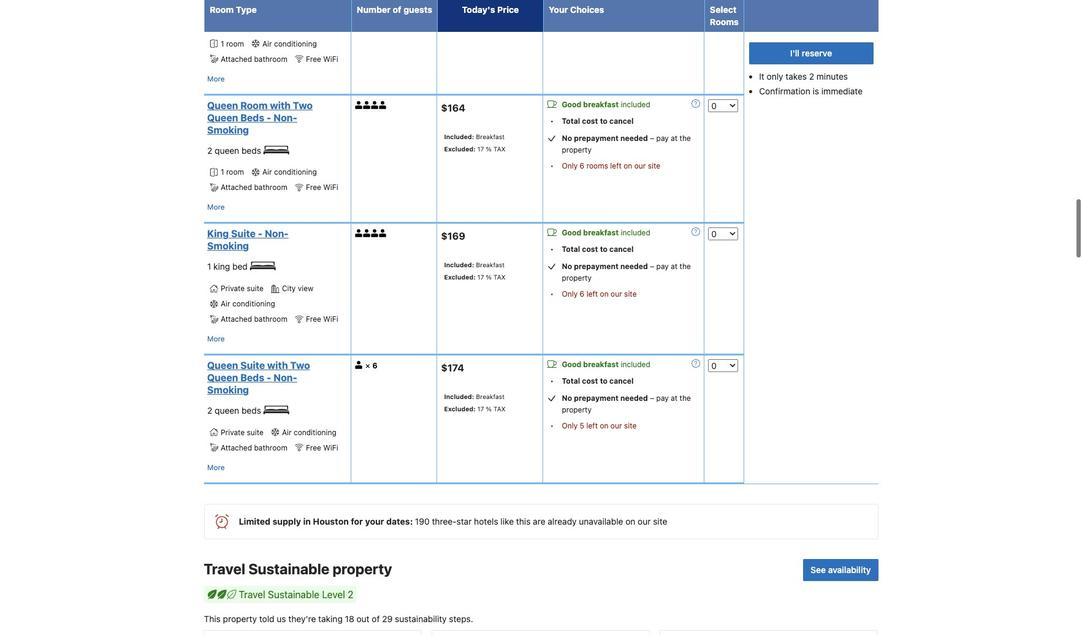 Task type: vqa. For each thing, say whether or not it's contained in the screenshot.
1 to the middle
yes



Task type: locate. For each thing, give the bounding box(es) containing it.
excluded: down $169 on the top
[[444, 274, 476, 281]]

to for $169
[[600, 245, 608, 254]]

needed up only 5 left on our site
[[621, 394, 648, 403]]

2 good breakfast included from the top
[[562, 228, 651, 238]]

cost up 5
[[582, 377, 598, 386]]

1 prepayment from the top
[[574, 134, 619, 143]]

cancel up only 5 left on our site
[[610, 377, 634, 386]]

rooms for 6
[[587, 161, 608, 170]]

private suite for queen
[[221, 428, 264, 437]]

cancel up only 6 left on our site
[[610, 245, 634, 254]]

smoking inside queen room with two queen beds - non- smoking
[[207, 124, 249, 135]]

0 vertical spatial prepayment
[[574, 134, 619, 143]]

– pay at the property up the only 6 rooms left on our site
[[562, 134, 691, 154]]

1 vertical spatial breakfast
[[476, 261, 505, 269]]

suite for smoking
[[231, 228, 256, 240]]

no prepayment needed up only 5 left on our site
[[562, 394, 648, 403]]

with inside queen suite with two queen beds - non- smoking
[[267, 360, 288, 371]]

the
[[680, 0, 691, 2], [680, 134, 691, 143], [680, 262, 691, 271], [680, 394, 691, 403]]

excluded: right the guests
[[444, 4, 476, 12]]

2 vertical spatial breakfast
[[584, 360, 619, 369]]

included: breakfast excluded: 17 % tax for $174
[[444, 393, 506, 413]]

2 included: from the top
[[444, 261, 474, 269]]

2 – pay at the property from the top
[[562, 134, 691, 154]]

star
[[457, 516, 472, 527]]

2 private suite from the top
[[221, 428, 264, 437]]

cost for $164
[[582, 116, 598, 126]]

at for $169
[[671, 262, 678, 271]]

1 vertical spatial included
[[621, 228, 651, 238]]

0 vertical spatial rooms
[[587, 20, 608, 30]]

0 vertical spatial non-
[[274, 112, 297, 123]]

2 smoking from the top
[[207, 241, 249, 252]]

king suite - non- smoking link
[[207, 228, 344, 252]]

4 at from the top
[[671, 394, 678, 403]]

excluded: down $164 at the left top
[[444, 145, 476, 152]]

needed for $164
[[621, 134, 648, 143]]

0 vertical spatial breakfast
[[476, 133, 505, 140]]

1 room down queen room with two queen beds - non- smoking at top
[[221, 168, 244, 177]]

1 horizontal spatial of
[[393, 4, 402, 15]]

suite
[[231, 228, 256, 240], [241, 360, 265, 371]]

on
[[624, 20, 633, 30], [624, 161, 633, 170], [600, 290, 609, 299], [600, 421, 609, 431], [626, 516, 636, 527]]

2 vertical spatial no prepayment needed
[[562, 394, 648, 403]]

2 vertical spatial breakfast
[[476, 393, 505, 400]]

smoking inside king suite - non- smoking
[[207, 241, 249, 252]]

0 vertical spatial needed
[[621, 134, 648, 143]]

–
[[650, 0, 655, 2], [650, 134, 655, 143], [650, 262, 655, 271], [650, 394, 655, 403]]

only
[[767, 71, 784, 82]]

0 vertical spatial breakfast
[[584, 100, 619, 109]]

0 vertical spatial 1 room
[[221, 39, 244, 48]]

1 vertical spatial breakfast
[[584, 228, 619, 238]]

2 up is
[[810, 71, 815, 82]]

with
[[270, 100, 291, 111], [267, 360, 288, 371]]

1 beds from the top
[[241, 112, 264, 123]]

2 vertical spatial total cost to cancel
[[562, 377, 634, 386]]

4 attached from the top
[[221, 443, 252, 452]]

– pay at the property up only 6 left on our site
[[562, 262, 691, 283]]

included: down $174
[[444, 393, 474, 400]]

wifi
[[323, 55, 338, 64], [323, 183, 338, 192], [323, 315, 338, 324], [323, 443, 338, 452]]

two
[[293, 100, 313, 111], [290, 360, 310, 371]]

3 total from the top
[[562, 377, 580, 386]]

3 pay from the top
[[657, 262, 669, 271]]

2 attached from the top
[[221, 183, 252, 192]]

select
[[710, 4, 737, 15]]

0 vertical spatial room
[[226, 39, 244, 48]]

2 vertical spatial 1
[[207, 262, 211, 272]]

pay
[[657, 0, 669, 2], [657, 134, 669, 143], [657, 262, 669, 271], [657, 394, 669, 403]]

two inside queen room with two queen beds - non- smoking
[[293, 100, 313, 111]]

number of guests
[[357, 4, 433, 15]]

to
[[600, 116, 608, 126], [600, 245, 608, 254], [600, 377, 608, 386]]

1 vertical spatial needed
[[621, 262, 648, 271]]

beds
[[241, 112, 264, 123], [241, 372, 264, 383]]

good
[[562, 100, 582, 109], [562, 228, 582, 238], [562, 360, 582, 369]]

1 attached from the top
[[221, 55, 252, 64]]

$174
[[441, 362, 464, 373]]

occupancy image
[[363, 101, 371, 109], [379, 101, 387, 109], [379, 230, 387, 238], [355, 361, 363, 369]]

total for $174
[[562, 377, 580, 386]]

total cost to cancel for $169
[[562, 245, 634, 254]]

queen down queen room with two queen beds - non- smoking at top
[[215, 145, 239, 156]]

0 vertical spatial 1
[[221, 39, 224, 48]]

cancel
[[610, 116, 634, 126], [610, 245, 634, 254], [610, 377, 634, 386]]

with inside queen room with two queen beds - non- smoking
[[270, 100, 291, 111]]

2 beds from the top
[[241, 372, 264, 383]]

×
[[366, 361, 370, 371]]

1 vertical spatial -
[[258, 228, 263, 240]]

2 vertical spatial smoking
[[207, 385, 249, 396]]

4 more from the top
[[207, 463, 225, 472]]

1 17 from the top
[[478, 4, 484, 12]]

1 vertical spatial 1
[[221, 168, 224, 177]]

1 vertical spatial suite
[[241, 360, 265, 371]]

travel up told
[[239, 589, 265, 600]]

already
[[548, 516, 577, 527]]

queen for room
[[215, 145, 239, 156]]

with for suite
[[267, 360, 288, 371]]

1 vertical spatial total cost to cancel
[[562, 245, 634, 254]]

private down 1 king bed at the top
[[221, 284, 245, 293]]

1 vertical spatial to
[[600, 245, 608, 254]]

0 vertical spatial cancel
[[610, 116, 634, 126]]

4 excluded: from the top
[[444, 405, 476, 413]]

your choices
[[549, 4, 605, 15]]

suite for smoking
[[247, 284, 264, 293]]

more link for queen room with two queen beds - non- smoking
[[207, 201, 225, 214]]

1 2 queen beds from the top
[[207, 17, 264, 27]]

3 excluded: from the top
[[444, 274, 476, 281]]

- inside queen room with two queen beds - non- smoking
[[267, 112, 271, 123]]

0 vertical spatial private
[[221, 284, 245, 293]]

private
[[221, 284, 245, 293], [221, 428, 245, 437]]

beds for suite
[[241, 372, 264, 383]]

3 to from the top
[[600, 377, 608, 386]]

1 vertical spatial no prepayment needed
[[562, 262, 648, 271]]

2 vertical spatial needed
[[621, 394, 648, 403]]

bathroom for 4th more link from the bottom
[[254, 55, 288, 64]]

cost up the only 6 rooms left on our site
[[582, 116, 598, 126]]

0 horizontal spatial room
[[210, 4, 234, 15]]

total up 5
[[562, 377, 580, 386]]

0 vertical spatial two
[[293, 100, 313, 111]]

1 vertical spatial rooms
[[587, 161, 608, 170]]

2 bathroom from the top
[[254, 183, 288, 192]]

private down queen suite with two queen beds - non- smoking
[[221, 428, 245, 437]]

0 vertical spatial good breakfast included
[[562, 100, 651, 109]]

2 cost from the top
[[582, 245, 598, 254]]

2 more from the top
[[207, 203, 225, 212]]

4 17 from the top
[[478, 405, 484, 413]]

your
[[549, 4, 568, 15]]

two inside queen suite with two queen beds - non- smoking
[[290, 360, 310, 371]]

1 bathroom from the top
[[254, 55, 288, 64]]

this
[[204, 614, 221, 624]]

0 vertical spatial travel
[[204, 560, 245, 578]]

city
[[282, 284, 296, 293]]

good breakfast included for $164
[[562, 100, 651, 109]]

0 vertical spatial beds
[[242, 17, 261, 27]]

3 at from the top
[[671, 262, 678, 271]]

2 vertical spatial non-
[[274, 372, 297, 383]]

the for $169
[[680, 262, 691, 271]]

1 vertical spatial 1 room
[[221, 168, 244, 177]]

2 total cost to cancel from the top
[[562, 245, 634, 254]]

tax for $174
[[494, 405, 506, 413]]

free for 4th more link from the bottom
[[306, 55, 321, 64]]

0 vertical spatial included:
[[444, 133, 474, 140]]

to up only 5 left on our site
[[600, 377, 608, 386]]

3 good from the top
[[562, 360, 582, 369]]

•
[[551, 20, 554, 30], [551, 116, 554, 126], [551, 161, 554, 170], [551, 245, 554, 254], [551, 290, 554, 299], [551, 377, 554, 386], [551, 421, 554, 431]]

2 queen beds down queen room with two queen beds - non- smoking at top
[[207, 145, 264, 156]]

of left '29'
[[372, 614, 380, 624]]

2 good from the top
[[562, 228, 582, 238]]

2 excluded: from the top
[[444, 145, 476, 152]]

1 vertical spatial two
[[290, 360, 310, 371]]

included for $164
[[621, 100, 651, 109]]

2 queen beds for suite
[[207, 406, 264, 416]]

see availability
[[811, 565, 871, 575]]

cancel for $169
[[610, 245, 634, 254]]

0 vertical spatial with
[[270, 100, 291, 111]]

0 vertical spatial more details on meals and payment options image
[[692, 228, 701, 236]]

1 vertical spatial beds
[[242, 145, 261, 156]]

queen down queen suite with two queen beds - non- smoking
[[215, 406, 239, 416]]

occupancy image
[[355, 101, 363, 109], [371, 101, 379, 109], [355, 230, 363, 238], [363, 230, 371, 238], [371, 230, 379, 238]]

suite
[[247, 284, 264, 293], [247, 428, 264, 437]]

- inside queen suite with two queen beds - non- smoking
[[267, 372, 271, 383]]

included
[[621, 100, 651, 109], [621, 228, 651, 238], [621, 360, 651, 369]]

excluded: for $164
[[444, 145, 476, 152]]

included: for $174
[[444, 393, 474, 400]]

0 vertical spatial private suite
[[221, 284, 264, 293]]

out
[[357, 614, 370, 624]]

total for $169
[[562, 245, 580, 254]]

0 vertical spatial to
[[600, 116, 608, 126]]

1 vertical spatial private suite
[[221, 428, 264, 437]]

2 vertical spatial queen
[[215, 406, 239, 416]]

1 vertical spatial travel
[[239, 589, 265, 600]]

1 beds from the top
[[242, 17, 261, 27]]

1 vertical spatial queen
[[215, 145, 239, 156]]

prepayment
[[574, 134, 619, 143], [574, 262, 619, 271], [574, 394, 619, 403]]

private for queen suite with two queen beds - non- smoking
[[221, 428, 245, 437]]

suite down bed on the left of page
[[247, 284, 264, 293]]

beds down queen suite with two queen beds - non- smoking
[[242, 406, 261, 416]]

at for $174
[[671, 394, 678, 403]]

travel up this
[[204, 560, 245, 578]]

included: down $164 at the left top
[[444, 133, 474, 140]]

included: breakfast excluded: 17 % tax down $174
[[444, 393, 506, 413]]

0 vertical spatial total
[[562, 116, 580, 126]]

2 vertical spatial prepayment
[[574, 394, 619, 403]]

2 included: breakfast excluded: 17 % tax from the top
[[444, 261, 506, 281]]

prepayment up only 6 left on our site
[[574, 262, 619, 271]]

three-
[[432, 516, 457, 527]]

2 included from the top
[[621, 228, 651, 238]]

breakfast for $174
[[476, 393, 505, 400]]

2 % from the top
[[486, 145, 492, 152]]

sustainable up "they're"
[[268, 589, 320, 600]]

2 at from the top
[[671, 134, 678, 143]]

17 for $164
[[478, 145, 484, 152]]

2 room from the top
[[226, 168, 244, 177]]

0 vertical spatial total cost to cancel
[[562, 116, 634, 126]]

– pay at the property up only 3 rooms left on our site
[[562, 0, 691, 14]]

6
[[580, 161, 585, 170], [580, 290, 585, 299], [373, 361, 378, 371]]

to up the only 6 rooms left on our site
[[600, 116, 608, 126]]

4 only from the top
[[562, 421, 578, 431]]

1 good breakfast included from the top
[[562, 100, 651, 109]]

2 more link from the top
[[207, 201, 225, 214]]

1 vertical spatial included: breakfast excluded: 17 % tax
[[444, 261, 506, 281]]

-
[[267, 112, 271, 123], [258, 228, 263, 240], [267, 372, 271, 383]]

room
[[210, 4, 234, 15], [241, 100, 268, 111]]

1 1 room from the top
[[221, 39, 244, 48]]

2 vertical spatial cost
[[582, 377, 598, 386]]

1 to from the top
[[600, 116, 608, 126]]

3 included from the top
[[621, 360, 651, 369]]

more details on meals and payment options image for $174
[[692, 360, 701, 368]]

good breakfast included for $169
[[562, 228, 651, 238]]

1 vertical spatial non-
[[265, 228, 289, 240]]

room down queen room with two queen beds - non- smoking at top
[[226, 168, 244, 177]]

2 queen from the top
[[215, 145, 239, 156]]

2
[[207, 17, 212, 27], [810, 71, 815, 82], [207, 145, 212, 156], [207, 406, 212, 416], [348, 589, 354, 600]]

1 attached bathroom from the top
[[221, 55, 288, 64]]

3 included: from the top
[[444, 393, 474, 400]]

1 vertical spatial included:
[[444, 261, 474, 269]]

no for $164
[[562, 134, 572, 143]]

total cost to cancel up only 6 left on our site
[[562, 245, 634, 254]]

0 vertical spatial sustainable
[[249, 560, 330, 578]]

1 vertical spatial beds
[[241, 372, 264, 383]]

1 vertical spatial private
[[221, 428, 245, 437]]

choices
[[570, 4, 605, 15]]

2 vertical spatial included
[[621, 360, 651, 369]]

included: for $164
[[444, 133, 474, 140]]

0 vertical spatial queen
[[215, 17, 239, 27]]

2 vertical spatial 2 queen beds
[[207, 406, 264, 416]]

queen down room type
[[215, 17, 239, 27]]

1 vertical spatial of
[[372, 614, 380, 624]]

2 vertical spatial -
[[267, 372, 271, 383]]

2 no from the top
[[562, 262, 572, 271]]

4 the from the top
[[680, 394, 691, 403]]

for
[[351, 516, 363, 527]]

prepayment for $174
[[574, 394, 619, 403]]

beds down the "type"
[[242, 17, 261, 27]]

is
[[813, 86, 820, 96]]

3 cost from the top
[[582, 377, 598, 386]]

1 included from the top
[[621, 100, 651, 109]]

cost
[[582, 116, 598, 126], [582, 245, 598, 254], [582, 377, 598, 386]]

1 room
[[221, 39, 244, 48], [221, 168, 244, 177]]

0 vertical spatial 6
[[580, 161, 585, 170]]

0 vertical spatial -
[[267, 112, 271, 123]]

2 queen beds down room type
[[207, 17, 264, 27]]

- inside king suite - non- smoking
[[258, 228, 263, 240]]

included: breakfast excluded: 17 % tax for $164
[[444, 133, 506, 152]]

private suite down queen suite with two queen beds - non- smoking
[[221, 428, 264, 437]]

attached bathroom
[[221, 55, 288, 64], [221, 183, 288, 192], [221, 315, 288, 324], [221, 443, 288, 452]]

to for $174
[[600, 377, 608, 386]]

prepayment up the only 6 rooms left on our site
[[574, 134, 619, 143]]

%
[[486, 4, 492, 12], [486, 145, 492, 152], [486, 274, 492, 281], [486, 405, 492, 413]]

1 vertical spatial cost
[[582, 245, 598, 254]]

free wifi
[[306, 55, 338, 64], [306, 183, 338, 192], [306, 315, 338, 324], [306, 443, 338, 452]]

no prepayment needed up the only 6 rooms left on our site
[[562, 134, 648, 143]]

3 no prepayment needed from the top
[[562, 394, 648, 403]]

3 only from the top
[[562, 290, 578, 299]]

2 tax from the top
[[494, 145, 506, 152]]

1 room down room type
[[221, 39, 244, 48]]

3 breakfast from the top
[[584, 360, 619, 369]]

suite inside king suite - non- smoking
[[231, 228, 256, 240]]

0 vertical spatial no prepayment needed
[[562, 134, 648, 143]]

0 vertical spatial included: breakfast excluded: 17 % tax
[[444, 133, 506, 152]]

our
[[635, 20, 646, 30], [635, 161, 646, 170], [611, 290, 622, 299], [611, 421, 622, 431], [638, 516, 651, 527]]

more link for queen suite with two queen beds - non- smoking
[[207, 462, 225, 474]]

suite inside queen suite with two queen beds - non- smoking
[[241, 360, 265, 371]]

2 vertical spatial beds
[[242, 406, 261, 416]]

dates:
[[386, 516, 413, 527]]

property up 3
[[562, 4, 592, 14]]

good for $174
[[562, 360, 582, 369]]

more details on meals and payment options image
[[692, 228, 701, 236], [692, 360, 701, 368]]

1 vertical spatial prepayment
[[574, 262, 619, 271]]

0 vertical spatial suite
[[231, 228, 256, 240]]

breakfast for $164
[[584, 100, 619, 109]]

cancel up the only 6 rooms left on our site
[[610, 116, 634, 126]]

no up the only 6 rooms left on our site
[[562, 134, 572, 143]]

no up only 5 left on our site
[[562, 394, 572, 403]]

2 vertical spatial total
[[562, 377, 580, 386]]

7 • from the top
[[551, 421, 554, 431]]

to up only 6 left on our site
[[600, 245, 608, 254]]

1 included: from the top
[[444, 133, 474, 140]]

breakfast
[[476, 133, 505, 140], [476, 261, 505, 269], [476, 393, 505, 400]]

non- inside queen room with two queen beds - non- smoking
[[274, 112, 297, 123]]

sustainable up travel sustainable level 2
[[249, 560, 330, 578]]

1 vertical spatial cancel
[[610, 245, 634, 254]]

2 vertical spatial 6
[[373, 361, 378, 371]]

immediate
[[822, 86, 863, 96]]

1 more details on meals and payment options image from the top
[[692, 228, 701, 236]]

1 more link from the top
[[207, 73, 225, 85]]

3 free from the top
[[306, 315, 321, 324]]

free
[[306, 55, 321, 64], [306, 183, 321, 192], [306, 315, 321, 324], [306, 443, 321, 452]]

0 vertical spatial suite
[[247, 284, 264, 293]]

at
[[671, 0, 678, 2], [671, 134, 678, 143], [671, 262, 678, 271], [671, 394, 678, 403]]

queen room with two queen beds - non- smoking
[[207, 100, 313, 135]]

17 for $174
[[478, 405, 484, 413]]

needed up the only 6 rooms left on our site
[[621, 134, 648, 143]]

1 king bed
[[207, 262, 250, 272]]

pay for $174
[[657, 394, 669, 403]]

2 needed from the top
[[621, 262, 648, 271]]

0 vertical spatial good
[[562, 100, 582, 109]]

3 queen from the top
[[215, 406, 239, 416]]

bathroom
[[254, 55, 288, 64], [254, 183, 288, 192], [254, 315, 288, 324], [254, 443, 288, 452]]

no prepayment needed for $164
[[562, 134, 648, 143]]

2 vertical spatial good
[[562, 360, 582, 369]]

total cost to cancel up the only 6 rooms left on our site
[[562, 116, 634, 126]]

1 vertical spatial good breakfast included
[[562, 228, 651, 238]]

breakfast for $169
[[584, 228, 619, 238]]

1 vertical spatial no
[[562, 262, 572, 271]]

1 at from the top
[[671, 0, 678, 2]]

of left the guests
[[393, 4, 402, 15]]

– pay at the property up only 5 left on our site
[[562, 394, 691, 415]]

beds down queen room with two queen beds - non- smoking at top
[[242, 145, 261, 156]]

3 the from the top
[[680, 262, 691, 271]]

0 vertical spatial 2 queen beds
[[207, 17, 264, 27]]

3 cancel from the top
[[610, 377, 634, 386]]

non- for room
[[274, 112, 297, 123]]

3 % from the top
[[486, 274, 492, 281]]

2 inside it only takes 2 minutes confirmation is immediate
[[810, 71, 815, 82]]

sustainable
[[249, 560, 330, 578], [268, 589, 320, 600]]

excluded: down $174
[[444, 405, 476, 413]]

included: breakfast excluded: 17 % tax down $169 on the top
[[444, 261, 506, 281]]

only 3 rooms left on our site
[[562, 20, 661, 30]]

smoking for room
[[207, 124, 249, 135]]

total up only 6 left on our site
[[562, 245, 580, 254]]

at for $164
[[671, 134, 678, 143]]

1 no from the top
[[562, 134, 572, 143]]

1 vertical spatial smoking
[[207, 241, 249, 252]]

total cost to cancel
[[562, 116, 634, 126], [562, 245, 634, 254], [562, 377, 634, 386]]

2 vertical spatial good breakfast included
[[562, 360, 651, 369]]

good breakfast included
[[562, 100, 651, 109], [562, 228, 651, 238], [562, 360, 651, 369]]

beds inside queen suite with two queen beds - non- smoking
[[241, 372, 264, 383]]

room down room type
[[226, 39, 244, 48]]

1 vertical spatial good
[[562, 228, 582, 238]]

the for $164
[[680, 134, 691, 143]]

beds for room
[[242, 145, 261, 156]]

0 vertical spatial no
[[562, 134, 572, 143]]

2 rooms from the top
[[587, 161, 608, 170]]

beds for room
[[241, 112, 264, 123]]

conditioning
[[274, 39, 317, 48], [274, 168, 317, 177], [232, 299, 275, 309], [294, 428, 337, 437]]

2 vertical spatial included:
[[444, 393, 474, 400]]

2 • from the top
[[551, 116, 554, 126]]

2 queen beds
[[207, 17, 264, 27], [207, 145, 264, 156], [207, 406, 264, 416]]

1 vertical spatial sustainable
[[268, 589, 320, 600]]

no
[[562, 134, 572, 143], [562, 262, 572, 271], [562, 394, 572, 403]]

total cost to cancel up only 5 left on our site
[[562, 377, 634, 386]]

4 pay from the top
[[657, 394, 669, 403]]

left
[[610, 20, 622, 30], [611, 161, 622, 170], [587, 290, 598, 299], [587, 421, 598, 431]]

suite down queen suite with two queen beds - non- smoking
[[247, 428, 264, 437]]

1 smoking from the top
[[207, 124, 249, 135]]

% for $169
[[486, 274, 492, 281]]

– for $174
[[650, 394, 655, 403]]

0 vertical spatial cost
[[582, 116, 598, 126]]

1 vertical spatial room
[[241, 100, 268, 111]]

needed up only 6 left on our site
[[621, 262, 648, 271]]

two for queen suite with two queen beds - non- smoking
[[290, 360, 310, 371]]

included: down $169 on the top
[[444, 261, 474, 269]]

included: breakfast excluded: 17 % tax
[[444, 133, 506, 152], [444, 261, 506, 281], [444, 393, 506, 413]]

queen suite with two queen beds - non- smoking link
[[207, 360, 344, 396]]

included:
[[444, 133, 474, 140], [444, 261, 474, 269], [444, 393, 474, 400]]

tax
[[494, 4, 506, 12], [494, 145, 506, 152], [494, 274, 506, 281], [494, 405, 506, 413]]

queen
[[207, 100, 238, 111], [207, 112, 238, 123], [207, 360, 238, 371], [207, 372, 238, 383]]

3 queen from the top
[[207, 360, 238, 371]]

no for $169
[[562, 262, 572, 271]]

smoking inside queen suite with two queen beds - non- smoking
[[207, 385, 249, 396]]

king
[[214, 262, 230, 272]]

this
[[516, 516, 531, 527]]

cost up only 6 left on our site
[[582, 245, 598, 254]]

3 prepayment from the top
[[574, 394, 619, 403]]

no prepayment needed up only 6 left on our site
[[562, 262, 648, 271]]

property
[[562, 4, 592, 14], [562, 145, 592, 154], [562, 274, 592, 283], [562, 406, 592, 415], [333, 560, 392, 578], [223, 614, 257, 624]]

non- inside queen suite with two queen beds - non- smoking
[[274, 372, 297, 383]]

beds inside queen room with two queen beds - non- smoking
[[241, 112, 264, 123]]

2 1 room from the top
[[221, 168, 244, 177]]

1 no prepayment needed from the top
[[562, 134, 648, 143]]

1 vertical spatial suite
[[247, 428, 264, 437]]

3 tax from the top
[[494, 274, 506, 281]]

no prepayment needed for $174
[[562, 394, 648, 403]]

no up only 6 left on our site
[[562, 262, 572, 271]]

beds for suite
[[242, 406, 261, 416]]

0 vertical spatial included
[[621, 100, 651, 109]]

3 good breakfast included from the top
[[562, 360, 651, 369]]

0 vertical spatial smoking
[[207, 124, 249, 135]]

room inside queen room with two queen beds - non- smoking
[[241, 100, 268, 111]]

attached
[[221, 55, 252, 64], [221, 183, 252, 192], [221, 315, 252, 324], [221, 443, 252, 452]]

2 queen beds down queen suite with two queen beds - non- smoking
[[207, 406, 264, 416]]

1 • from the top
[[551, 20, 554, 30]]

property up 5
[[562, 406, 592, 415]]

2 vertical spatial cancel
[[610, 377, 634, 386]]

2 vertical spatial no
[[562, 394, 572, 403]]

prepayment up only 5 left on our site
[[574, 394, 619, 403]]

4 attached bathroom from the top
[[221, 443, 288, 452]]

included: breakfast excluded: 17 % tax down $164 at the left top
[[444, 133, 506, 152]]

private suite down bed on the left of page
[[221, 284, 264, 293]]

2 vertical spatial to
[[600, 377, 608, 386]]

no prepayment needed
[[562, 134, 648, 143], [562, 262, 648, 271], [562, 394, 648, 403]]

travel for travel sustainable property
[[204, 560, 245, 578]]

1 vertical spatial 2 queen beds
[[207, 145, 264, 156]]

total up the only 6 rooms left on our site
[[562, 116, 580, 126]]

1 vertical spatial more details on meals and payment options image
[[692, 360, 701, 368]]

smoking
[[207, 124, 249, 135], [207, 241, 249, 252], [207, 385, 249, 396]]

4 – pay at the property from the top
[[562, 394, 691, 415]]

– pay at the property for $164
[[562, 134, 691, 154]]

2 the from the top
[[680, 134, 691, 143]]

bed
[[233, 262, 248, 272]]

2 no prepayment needed from the top
[[562, 262, 648, 271]]

2 vertical spatial included: breakfast excluded: 17 % tax
[[444, 393, 506, 413]]

2 cancel from the top
[[610, 245, 634, 254]]

1 rooms from the top
[[587, 20, 608, 30]]

2 breakfast from the top
[[584, 228, 619, 238]]



Task type: describe. For each thing, give the bounding box(es) containing it.
0 vertical spatial room
[[210, 4, 234, 15]]

1 queen from the top
[[207, 100, 238, 111]]

like
[[501, 516, 514, 527]]

1 excluded: from the top
[[444, 4, 476, 12]]

4 wifi from the top
[[323, 443, 338, 452]]

3 wifi from the top
[[323, 315, 338, 324]]

6 inside × 6
[[373, 361, 378, 371]]

only 6 rooms left on our site
[[562, 161, 661, 170]]

tax for $164
[[494, 145, 506, 152]]

free for more link associated with queen suite with two queen beds - non- smoking
[[306, 443, 321, 452]]

limited supply in houston for your dates: 190 three-star hotels like this are already unavailable on our site
[[239, 516, 668, 527]]

more details on meals and payment options image for $169
[[692, 228, 701, 236]]

4 free wifi from the top
[[306, 443, 338, 452]]

– for $164
[[650, 134, 655, 143]]

× 6
[[366, 361, 378, 371]]

2 down queen suite with two queen beds - non- smoking
[[207, 406, 212, 416]]

included for $174
[[621, 360, 651, 369]]

1 % from the top
[[486, 4, 492, 12]]

non- inside king suite - non- smoking
[[265, 228, 289, 240]]

it only takes 2 minutes confirmation is immediate
[[760, 71, 863, 96]]

travel sustainable property
[[204, 560, 392, 578]]

your
[[365, 516, 384, 527]]

needed for $169
[[621, 262, 648, 271]]

to for $164
[[600, 116, 608, 126]]

good for $169
[[562, 228, 582, 238]]

travel sustainable level 2
[[239, 589, 354, 600]]

2 down room type
[[207, 17, 212, 27]]

property left told
[[223, 614, 257, 624]]

3 attached bathroom from the top
[[221, 315, 288, 324]]

city view
[[282, 284, 314, 293]]

takes
[[786, 71, 807, 82]]

us
[[277, 614, 286, 624]]

only 5 left on our site
[[562, 421, 637, 431]]

prepayment for $169
[[574, 262, 619, 271]]

property up only 6 left on our site
[[562, 274, 592, 283]]

1 – from the top
[[650, 0, 655, 2]]

only 6 left on our site
[[562, 290, 637, 299]]

number
[[357, 4, 391, 15]]

suite for queen
[[241, 360, 265, 371]]

room for excluded: 17 % tax
[[226, 39, 244, 48]]

good for $164
[[562, 100, 582, 109]]

property up the only 6 rooms left on our site
[[562, 145, 592, 154]]

2 free wifi from the top
[[306, 183, 338, 192]]

4 • from the top
[[551, 245, 554, 254]]

- for suite
[[267, 372, 271, 383]]

1 room for excluded: 17 % tax
[[221, 39, 244, 48]]

king suite - non- smoking
[[207, 228, 289, 252]]

pay for $169
[[657, 262, 669, 271]]

1 queen from the top
[[215, 17, 239, 27]]

0 vertical spatial of
[[393, 4, 402, 15]]

3 free wifi from the top
[[306, 315, 338, 324]]

hotels
[[474, 516, 499, 527]]

2 wifi from the top
[[323, 183, 338, 192]]

queen for suite
[[215, 406, 239, 416]]

i'll reserve
[[791, 48, 833, 58]]

see
[[811, 565, 826, 575]]

sustainability
[[395, 614, 447, 624]]

private for king suite - non- smoking
[[221, 284, 245, 293]]

cost for $174
[[582, 377, 598, 386]]

attached for queen room with two queen beds - non- smoking's more link
[[221, 183, 252, 192]]

sustainable for property
[[249, 560, 330, 578]]

with for room
[[270, 100, 291, 111]]

breakfast for $169
[[476, 261, 505, 269]]

1 the from the top
[[680, 0, 691, 2]]

3
[[580, 20, 585, 30]]

cancel for $174
[[610, 377, 634, 386]]

only for $169
[[562, 290, 578, 299]]

they're
[[289, 614, 316, 624]]

attached for 4th more link from the bottom
[[221, 55, 252, 64]]

excluded: for $169
[[444, 274, 476, 281]]

cancel for $164
[[610, 116, 634, 126]]

1 pay from the top
[[657, 0, 669, 2]]

today's price
[[462, 4, 519, 15]]

included: breakfast excluded: 17 % tax for $169
[[444, 261, 506, 281]]

told
[[259, 614, 275, 624]]

are
[[533, 516, 546, 527]]

confirmation
[[760, 86, 811, 96]]

% for $174
[[486, 405, 492, 413]]

1 more from the top
[[207, 74, 225, 83]]

rooms for 3
[[587, 20, 608, 30]]

type
[[236, 4, 257, 15]]

1 only from the top
[[562, 20, 578, 30]]

1 for included: breakfast excluded: 17 % tax
[[221, 168, 224, 177]]

6 for $169
[[580, 290, 585, 299]]

no for $174
[[562, 394, 572, 403]]

steps.
[[449, 614, 473, 624]]

2 queen from the top
[[207, 112, 238, 123]]

two for queen room with two queen beds - non- smoking
[[293, 100, 313, 111]]

– pay at the property for $174
[[562, 394, 691, 415]]

2 queen beds for room
[[207, 145, 264, 156]]

availability
[[829, 565, 871, 575]]

only for $164
[[562, 161, 578, 170]]

6 • from the top
[[551, 377, 554, 386]]

pay for $164
[[657, 134, 669, 143]]

total cost to cancel for $174
[[562, 377, 634, 386]]

2 right "level"
[[348, 589, 354, 600]]

1 wifi from the top
[[323, 55, 338, 64]]

rooms
[[710, 17, 739, 27]]

$169
[[441, 231, 466, 242]]

tax for $169
[[494, 274, 506, 281]]

2 attached bathroom from the top
[[221, 183, 288, 192]]

unavailable
[[579, 516, 624, 527]]

3 • from the top
[[551, 161, 554, 170]]

1 tax from the top
[[494, 4, 506, 12]]

prepayment for $164
[[574, 134, 619, 143]]

cost for $169
[[582, 245, 598, 254]]

property up "level"
[[333, 560, 392, 578]]

room type
[[210, 4, 257, 15]]

sustainable for level
[[268, 589, 320, 600]]

today's
[[462, 4, 495, 15]]

- for room
[[267, 112, 271, 123]]

level
[[322, 589, 345, 600]]

bathroom for more link associated with queen suite with two queen beds - non- smoking
[[254, 443, 288, 452]]

no prepayment needed for $169
[[562, 262, 648, 271]]

more for king suite - non- smoking
[[207, 334, 225, 344]]

1 room for included: breakfast excluded: 17 % tax
[[221, 168, 244, 177]]

houston
[[313, 516, 349, 527]]

queen room with two queen beds - non- smoking link
[[207, 99, 344, 136]]

more for queen suite with two queen beds - non- smoking
[[207, 463, 225, 472]]

room for included: breakfast excluded: 17 % tax
[[226, 168, 244, 177]]

smoking for suite
[[207, 385, 249, 396]]

4 queen from the top
[[207, 372, 238, 383]]

5
[[580, 421, 585, 431]]

18
[[345, 614, 354, 624]]

$164
[[441, 102, 466, 113]]

2 down queen room with two queen beds - non- smoking at top
[[207, 145, 212, 156]]

king
[[207, 228, 229, 240]]

i'll reserve button
[[749, 42, 874, 64]]

190
[[415, 516, 430, 527]]

it
[[760, 71, 765, 82]]

private suite for smoking
[[221, 284, 264, 293]]

in
[[303, 516, 311, 527]]

only for $174
[[562, 421, 578, 431]]

1 – pay at the property from the top
[[562, 0, 691, 14]]

breakfast for $174
[[584, 360, 619, 369]]

price
[[497, 4, 519, 15]]

needed for $174
[[621, 394, 648, 403]]

taking
[[318, 614, 343, 624]]

select rooms
[[710, 4, 739, 27]]

travel for travel sustainable level 2
[[239, 589, 265, 600]]

more for queen room with two queen beds - non- smoking
[[207, 203, 225, 212]]

supply
[[273, 516, 301, 527]]

1 free wifi from the top
[[306, 55, 338, 64]]

included: for $169
[[444, 261, 474, 269]]

3 attached from the top
[[221, 315, 252, 324]]

3 bathroom from the top
[[254, 315, 288, 324]]

29
[[382, 614, 393, 624]]

5 • from the top
[[551, 290, 554, 299]]

limited
[[239, 516, 271, 527]]

more link for king suite - non- smoking
[[207, 333, 225, 345]]

good breakfast included for $174
[[562, 360, 651, 369]]

excluded: for $174
[[444, 405, 476, 413]]

% for $164
[[486, 145, 492, 152]]

view
[[298, 284, 314, 293]]

queen suite with two queen beds - non- smoking
[[207, 360, 310, 396]]

guests
[[404, 4, 433, 15]]

0 horizontal spatial of
[[372, 614, 380, 624]]

1 for excluded: 17 % tax
[[221, 39, 224, 48]]

free for queen room with two queen beds - non- smoking's more link
[[306, 183, 321, 192]]

suite for queen
[[247, 428, 264, 437]]

minutes
[[817, 71, 848, 82]]

excluded: 17 % tax
[[444, 4, 506, 12]]

see availability button
[[804, 559, 879, 581]]

17 for $169
[[478, 274, 484, 281]]

this property told us they're taking 18 out of 29 sustainability steps.
[[204, 614, 473, 624]]

more details on meals and payment options image
[[692, 99, 701, 108]]



